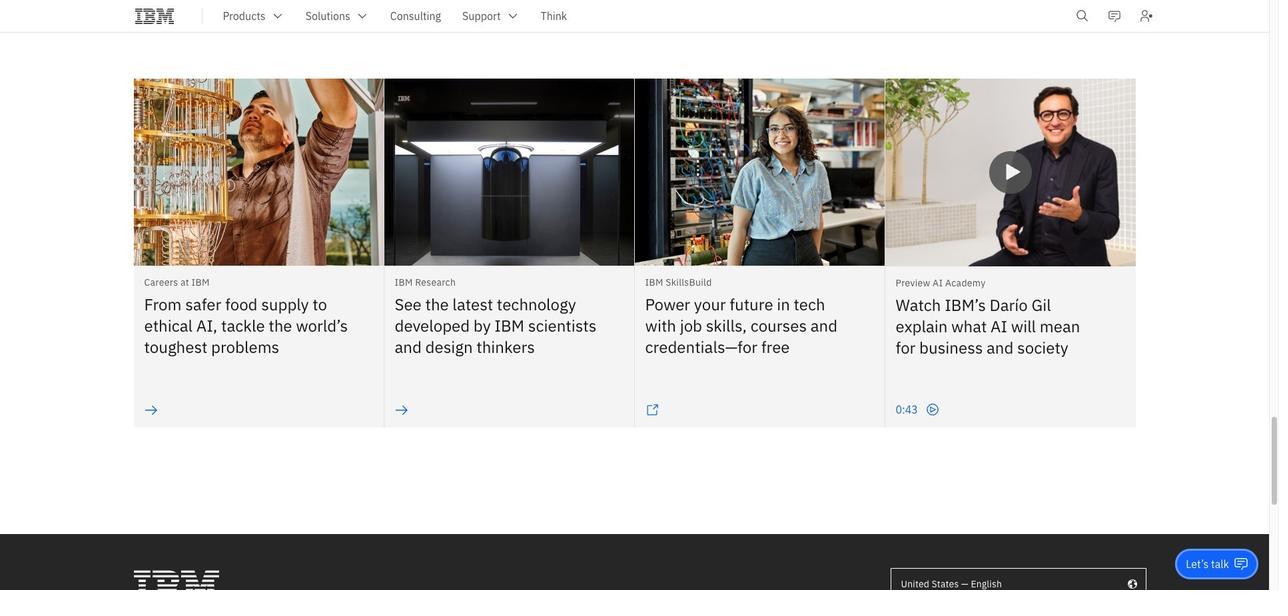 Task type: locate. For each thing, give the bounding box(es) containing it.
let's talk element
[[1186, 557, 1229, 572]]



